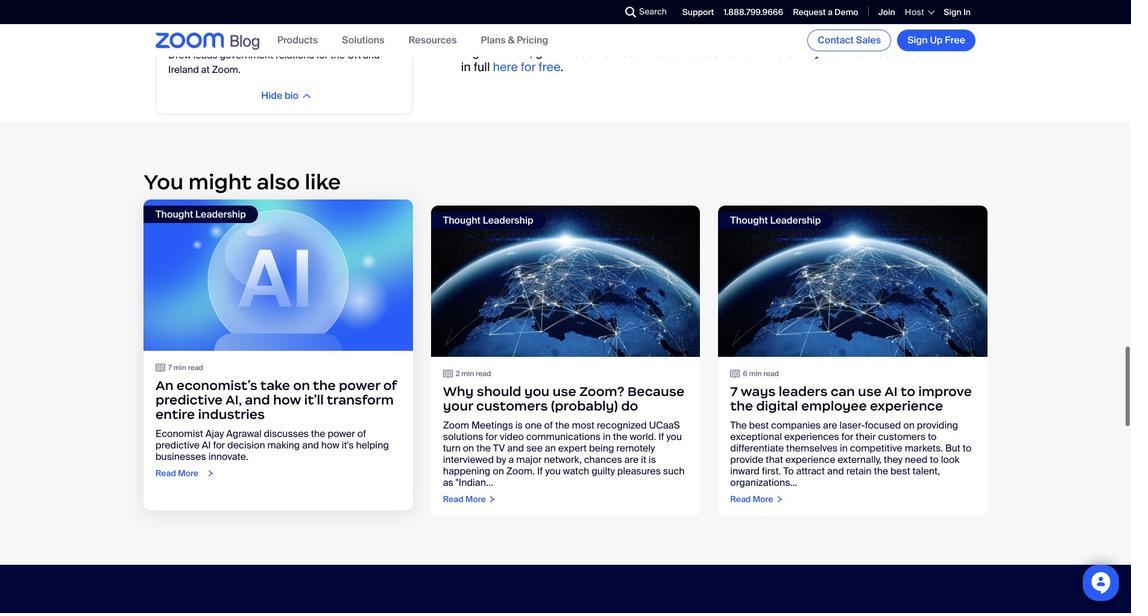 Task type: describe. For each thing, give the bounding box(es) containing it.
in left full
[[461, 59, 471, 75]]

chances
[[584, 454, 622, 466]]

0 vertical spatial you
[[525, 384, 550, 400]]

interviewed
[[443, 454, 494, 466]]

pleasures
[[617, 465, 661, 478]]

digital
[[756, 398, 798, 414]]

to right but
[[963, 442, 972, 455]]

and inside why should you use zoom? because your customers (probably) do zoom meetings is one of the most recognized ucaas solutions for video communications in the world. if you turn on the tv and see an expert being remotely interviewed by a major network, chances are it is happening on zoom. if you watch guilty pleasures such as "indian... read more
[[507, 442, 524, 455]]

your inside this need not be the case. to learn more about how embracing hybrid work can help your organization, get in touch or read the conclusions from the uk hybrid work commission in full
[[927, 30, 951, 46]]

work
[[848, 30, 874, 46]]

employee
[[801, 398, 867, 414]]

zoom?
[[580, 384, 625, 400]]

join
[[878, 7, 895, 17]]

(probably)
[[551, 398, 618, 414]]

zoom. inside drew leads government relations for the uk and ireland at zoom.
[[212, 64, 241, 76]]

2 vertical spatial you
[[545, 465, 561, 478]]

read for why should you use zoom? because your customers (probably) do
[[476, 369, 491, 379]]

resources button
[[409, 34, 457, 47]]

ways
[[741, 384, 776, 400]]

min for should
[[462, 369, 474, 379]]

read inside why should you use zoom? because your customers (probably) do zoom meetings is one of the most recognized ucaas solutions for video communications in the world. if you turn on the tv and see an expert being remotely interviewed by a major network, chances are it is happening on zoom. if you watch guilty pleasures such as "indian... read more
[[443, 494, 464, 505]]

1 horizontal spatial if
[[659, 431, 664, 443]]

such
[[663, 465, 685, 478]]

solutions
[[342, 34, 385, 47]]

talent,
[[913, 465, 940, 478]]

min for ways
[[749, 369, 762, 379]]

provide
[[731, 454, 764, 466]]

from
[[736, 44, 762, 60]]

the right from
[[765, 44, 783, 60]]

but
[[946, 442, 961, 455]]

not
[[518, 30, 536, 46]]

on down tv
[[493, 465, 504, 478]]

use inside why should you use zoom? because your customers (probably) do zoom meetings is one of the most recognized ucaas solutions for video communications in the world. if you turn on the tv and see an expert being remotely interviewed by a major network, chances are it is happening on zoom. if you watch guilty pleasures such as "indian... read more
[[553, 384, 576, 400]]

demo
[[835, 7, 859, 17]]

sign for sign up free
[[908, 34, 928, 46]]

the right retain
[[874, 465, 888, 478]]

industries
[[198, 407, 265, 423]]

products button
[[277, 34, 318, 47]]

drew leads government relations for the uk and ireland at zoom.
[[168, 49, 380, 76]]

ai inside an economist's take on the power of predictive ai, and how it'll transform entire industries economist ajay agrawal discusses the power of predictive ai for decision making and how it's helping businesses innovate. read more
[[202, 439, 211, 452]]

leadership for economist's
[[195, 208, 246, 221]]

thought leadership for should
[[443, 214, 534, 227]]

expert
[[558, 442, 587, 455]]

here for free .
[[493, 59, 566, 75]]

companies
[[771, 419, 821, 432]]

the left tv
[[477, 442, 491, 455]]

attract
[[796, 465, 825, 478]]

free
[[945, 34, 965, 46]]

ai,
[[225, 392, 242, 408]]

in inside why should you use zoom? because your customers (probably) do zoom meetings is one of the most recognized ucaas solutions for video communications in the world. if you turn on the tv and see an expert being remotely interviewed by a major network, chances are it is happening on zoom. if you watch guilty pleasures such as "indian... read more
[[603, 431, 611, 443]]

read inside 7 ways leaders can use ai to improve the digital employee experience the best companies are laser-focused on providing exceptional experiences for their customers to differentiate themselves in competitive markets. but to provide that experience externally, they need to look inward first. to attract and retain the best talent, organizations... read more
[[731, 494, 751, 505]]

1.888.799.9666 link
[[724, 7, 783, 17]]

hybrid
[[806, 44, 842, 60]]

plans & pricing link
[[481, 34, 548, 47]]

at
[[201, 64, 210, 76]]

support link
[[683, 7, 714, 17]]

request a demo
[[793, 7, 859, 17]]

can inside 7 ways leaders can use ai to improve the digital employee experience the best companies are laser-focused on providing exceptional experiences for their customers to differentiate themselves in competitive markets. but to provide that experience externally, they need to look inward first. to attract and retain the best talent, organizations... read more
[[831, 384, 855, 400]]

2
[[456, 369, 460, 379]]

in inside 7 ways leaders can use ai to improve the digital employee experience the best companies are laser-focused on providing exceptional experiences for their customers to differentiate themselves in competitive markets. but to provide that experience externally, they need to look inward first. to attract and retain the best talent, organizations... read more
[[840, 442, 848, 455]]

by
[[496, 454, 506, 466]]

1.888.799.9666
[[724, 7, 783, 17]]

.
[[561, 59, 564, 75]]

this
[[461, 30, 484, 46]]

of inside why should you use zoom? because your customers (probably) do zoom meetings is one of the most recognized ucaas solutions for video communications in the world. if you turn on the tv and see an expert being remotely interviewed by a major network, chances are it is happening on zoom. if you watch guilty pleasures such as "indian... read more
[[544, 419, 553, 432]]

solutions button
[[342, 34, 385, 47]]

providing
[[917, 419, 958, 432]]

& for ireland
[[244, 6, 251, 18]]

a inside why should you use zoom? because your customers (probably) do zoom meetings is one of the most recognized ucaas solutions for video communications in the world. if you turn on the tv and see an expert being remotely interviewed by a major network, chances are it is happening on zoom. if you watch guilty pleasures such as "indian... read more
[[509, 454, 514, 466]]

customers inside 7 ways leaders can use ai to improve the digital employee experience the best companies are laser-focused on providing exceptional experiences for their customers to differentiate themselves in competitive markets. but to provide that experience externally, they need to look inward first. to attract and retain the best talent, organizations... read more
[[878, 431, 926, 443]]

resources
[[409, 34, 457, 47]]

logo blog.svg image
[[230, 32, 259, 51]]

government
[[220, 49, 273, 62]]

sign for sign in
[[944, 7, 962, 17]]

first.
[[762, 465, 781, 478]]

take
[[260, 378, 290, 394]]

leads
[[193, 49, 218, 62]]

conclusions
[[667, 44, 734, 60]]

the up the
[[731, 398, 753, 414]]

should
[[477, 384, 522, 400]]

to left look
[[930, 454, 939, 466]]

one
[[525, 419, 542, 432]]

laser-
[[840, 419, 865, 432]]

an economist's take on the power of predictive ai, and how it'll transform entire industries economist ajay agrawal discusses the power of predictive ai for decision making and how it's helping businesses innovate. read more
[[156, 378, 397, 479]]

to inside this need not be the case. to learn more about how embracing hybrid work can help your organization, get in touch or read the conclusions from the uk hybrid work commission in full
[[609, 30, 622, 46]]

on inside an economist's take on the power of predictive ai, and how it'll transform entire industries economist ajay agrawal discusses the power of predictive ai for decision making and how it's helping businesses innovate. read more
[[293, 378, 310, 394]]

meetings
[[472, 419, 513, 432]]

1 horizontal spatial best
[[891, 465, 910, 478]]

here for free link
[[493, 59, 561, 75]]

host
[[905, 7, 925, 17]]

hide bio button
[[258, 90, 311, 102]]

in right get
[[557, 44, 566, 60]]

guilty
[[592, 465, 615, 478]]

read inside an economist's take on the power of predictive ai, and how it'll transform entire industries economist ajay agrawal discusses the power of predictive ai for decision making and how it's helping businesses innovate. read more
[[156, 468, 176, 479]]

organizations...
[[731, 477, 797, 489]]

read for an economist's take on the power of predictive ai, and how it'll transform entire industries
[[188, 363, 203, 373]]

entire
[[156, 407, 195, 423]]

on inside 7 ways leaders can use ai to improve the digital employee experience the best companies are laser-focused on providing exceptional experiences for their customers to differentiate themselves in competitive markets. but to provide that experience externally, they need to look inward first. to attract and retain the best talent, organizations... read more
[[904, 419, 915, 432]]

the down search
[[646, 44, 664, 60]]

retain
[[846, 465, 872, 478]]

see
[[526, 442, 543, 455]]

case.
[[577, 30, 607, 46]]

the inside drew leads government relations for the uk and ireland at zoom.
[[331, 49, 345, 62]]

focused
[[865, 419, 901, 432]]

min for economist's
[[174, 363, 186, 373]]

7 for min
[[168, 363, 172, 373]]

why
[[443, 384, 474, 400]]

6 min read
[[743, 369, 779, 379]]

ireland inside uk & ireland government relations manager
[[253, 6, 284, 18]]

happening
[[443, 465, 491, 478]]

video
[[500, 431, 524, 443]]

differentiate
[[731, 442, 784, 455]]

zoom
[[443, 419, 469, 432]]

the right take
[[313, 378, 336, 394]]

for inside why should you use zoom? because your customers (probably) do zoom meetings is one of the most recognized ucaas solutions for video communications in the world. if you turn on the tv and see an expert being remotely interviewed by a major network, chances are it is happening on zoom. if you watch guilty pleasures such as "indian... read more
[[486, 431, 498, 443]]

to inside 7 ways leaders can use ai to improve the digital employee experience the best companies are laser-focused on providing exceptional experiences for their customers to differentiate themselves in competitive markets. but to provide that experience externally, they need to look inward first. to attract and retain the best talent, organizations... read more
[[784, 465, 794, 478]]

you might also like
[[144, 169, 341, 195]]

1 horizontal spatial of
[[383, 378, 397, 394]]

more
[[656, 30, 685, 46]]

"indian...
[[456, 477, 493, 489]]

thought leadership for economist's
[[156, 208, 246, 221]]

network,
[[544, 454, 582, 466]]

the left world.
[[613, 431, 628, 443]]

and right making
[[302, 439, 319, 452]]

it's
[[342, 439, 354, 452]]

are inside why should you use zoom? because your customers (probably) do zoom meetings is one of the most recognized ucaas solutions for video communications in the world. if you turn on the tv and see an expert being remotely interviewed by a major network, chances are it is happening on zoom. if you watch guilty pleasures such as "indian... read more
[[625, 454, 639, 466]]

pricing
[[517, 34, 548, 47]]



Task type: vqa. For each thing, say whether or not it's contained in the screenshot.
WATCH THE VIDEO link
no



Task type: locate. For each thing, give the bounding box(es) containing it.
markets.
[[905, 442, 943, 455]]

in up chances at the bottom of page
[[603, 431, 611, 443]]

more inside an economist's take on the power of predictive ai, and how it'll transform entire industries economist ajay agrawal discusses the power of predictive ai for decision making and how it's helping businesses innovate. read more
[[178, 468, 199, 479]]

most
[[572, 419, 595, 432]]

use inside 7 ways leaders can use ai to improve the digital employee experience the best companies are laser-focused on providing exceptional experiences for their customers to differentiate themselves in competitive markets. but to provide that experience externally, they need to look inward first. to attract and retain the best talent, organizations... read more
[[858, 384, 882, 400]]

1 horizontal spatial min
[[462, 369, 474, 379]]

on right take
[[293, 378, 310, 394]]

for inside drew leads government relations for the uk and ireland at zoom.
[[316, 49, 328, 62]]

2 horizontal spatial how
[[723, 30, 745, 46]]

0 horizontal spatial thought
[[156, 208, 193, 221]]

1 horizontal spatial &
[[508, 34, 515, 47]]

1 horizontal spatial ireland
[[253, 6, 284, 18]]

ireland up relations
[[253, 6, 284, 18]]

1 horizontal spatial ai
[[885, 384, 898, 400]]

it'll
[[304, 392, 324, 408]]

sign in
[[944, 7, 971, 17]]

0 horizontal spatial &
[[244, 6, 251, 18]]

1 horizontal spatial read
[[443, 494, 464, 505]]

2 predictive from the top
[[156, 439, 200, 452]]

for
[[316, 49, 328, 62], [521, 59, 536, 75], [486, 431, 498, 443], [842, 431, 854, 443], [213, 439, 225, 452]]

of
[[383, 378, 397, 394], [544, 419, 553, 432], [357, 428, 366, 440]]

0 vertical spatial customers
[[476, 398, 548, 414]]

power
[[339, 378, 380, 394], [328, 428, 355, 440]]

1 horizontal spatial your
[[927, 30, 951, 46]]

an
[[156, 378, 174, 394]]

the left it's
[[311, 428, 325, 440]]

the down solutions
[[331, 49, 345, 62]]

1 vertical spatial ireland
[[168, 64, 199, 76]]

read right the or
[[618, 44, 643, 60]]

about
[[688, 30, 720, 46]]

ai up focused
[[885, 384, 898, 400]]

0 vertical spatial if
[[659, 431, 664, 443]]

plans
[[481, 34, 506, 47]]

0 horizontal spatial can
[[831, 384, 855, 400]]

or
[[604, 44, 615, 60]]

read down as
[[443, 494, 464, 505]]

watch
[[563, 465, 589, 478]]

is right it
[[649, 454, 656, 466]]

thought for an
[[156, 208, 193, 221]]

best
[[749, 419, 769, 432], [891, 465, 910, 478]]

thought for why
[[443, 214, 481, 227]]

zoom. right at
[[212, 64, 241, 76]]

2 horizontal spatial uk
[[786, 44, 803, 60]]

1 vertical spatial 7
[[731, 384, 738, 400]]

2 horizontal spatial thought
[[731, 214, 768, 227]]

0 vertical spatial need
[[487, 30, 515, 46]]

2 use from the left
[[858, 384, 882, 400]]

your up zoom
[[443, 398, 473, 414]]

how for it'll
[[273, 392, 301, 408]]

plans & pricing
[[481, 34, 548, 47]]

1 horizontal spatial experience
[[870, 398, 943, 414]]

ajay
[[206, 428, 224, 440]]

min right 6
[[749, 369, 762, 379]]

and left retain
[[827, 465, 844, 478]]

customers up "meetings"
[[476, 398, 548, 414]]

0 horizontal spatial min
[[174, 363, 186, 373]]

1 vertical spatial zoom.
[[506, 465, 535, 478]]

best right the
[[749, 419, 769, 432]]

1 horizontal spatial sign
[[944, 7, 962, 17]]

commission
[[876, 44, 946, 60]]

on right focused
[[904, 419, 915, 432]]

1 vertical spatial your
[[443, 398, 473, 414]]

1 vertical spatial ai
[[202, 439, 211, 452]]

1 vertical spatial a
[[509, 454, 514, 466]]

how inside this need not be the case. to learn more about how embracing hybrid work can help your organization, get in touch or read the conclusions from the uk hybrid work commission in full
[[723, 30, 745, 46]]

search image
[[625, 7, 636, 17], [625, 7, 636, 17]]

need left not on the left top of page
[[487, 30, 515, 46]]

read down inward
[[731, 494, 751, 505]]

0 horizontal spatial more
[[178, 468, 199, 479]]

uk inside drew leads government relations for the uk and ireland at zoom.
[[347, 49, 361, 62]]

and inside 7 ways leaders can use ai to improve the digital employee experience the best companies are laser-focused on providing exceptional experiences for their customers to differentiate themselves in competitive markets. but to provide that experience externally, they need to look inward first. to attract and retain the best talent, organizations... read more
[[827, 465, 844, 478]]

are left it
[[625, 454, 639, 466]]

in
[[964, 7, 971, 17]]

for left their
[[842, 431, 854, 443]]

leadership for ways
[[770, 214, 821, 227]]

tv
[[493, 442, 505, 455]]

a right 'by' at the bottom of the page
[[509, 454, 514, 466]]

0 vertical spatial sign
[[944, 7, 962, 17]]

0 vertical spatial &
[[244, 6, 251, 18]]

relations
[[276, 49, 314, 62]]

0 horizontal spatial if
[[537, 465, 543, 478]]

1 horizontal spatial need
[[905, 454, 928, 466]]

1 vertical spatial need
[[905, 454, 928, 466]]

touch
[[569, 44, 601, 60]]

how left the it'll
[[273, 392, 301, 408]]

7 for ways
[[731, 384, 738, 400]]

uk inside this need not be the case. to learn more about how embracing hybrid work can help your organization, get in touch or read the conclusions from the uk hybrid work commission in full
[[786, 44, 803, 60]]

making
[[267, 439, 300, 452]]

that
[[766, 454, 783, 466]]

how for embracing
[[723, 30, 745, 46]]

how right about
[[723, 30, 745, 46]]

on
[[293, 378, 310, 394], [904, 419, 915, 432], [463, 442, 474, 455], [493, 465, 504, 478]]

to
[[609, 30, 622, 46], [784, 465, 794, 478]]

your inside why should you use zoom? because your customers (probably) do zoom meetings is one of the most recognized ucaas solutions for video communications in the world. if you turn on the tv and see an expert being remotely interviewed by a major network, chances are it is happening on zoom. if you watch guilty pleasures such as "indian... read more
[[443, 398, 473, 414]]

sign in link
[[944, 7, 971, 17]]

to left improve
[[901, 384, 916, 400]]

0 vertical spatial power
[[339, 378, 380, 394]]

do
[[621, 398, 638, 414]]

2 horizontal spatial more
[[753, 494, 773, 505]]

uk up relations
[[229, 6, 242, 18]]

7 up an
[[168, 363, 172, 373]]

themselves
[[786, 442, 838, 455]]

min right 2
[[462, 369, 474, 379]]

more down the "indian...
[[466, 494, 486, 505]]

can inside this need not be the case. to learn more about how embracing hybrid work can help your organization, get in touch or read the conclusions from the uk hybrid work commission in full
[[877, 30, 897, 46]]

1 horizontal spatial is
[[649, 454, 656, 466]]

improve
[[919, 384, 972, 400]]

power left helping
[[328, 428, 355, 440]]

2 horizontal spatial of
[[544, 419, 553, 432]]

thought for 7
[[731, 214, 768, 227]]

ai inside 7 ways leaders can use ai to improve the digital employee experience the best companies are laser-focused on providing exceptional experiences for their customers to differentiate themselves in competitive markets. but to provide that experience externally, they need to look inward first. to attract and retain the best talent, organizations... read more
[[885, 384, 898, 400]]

0 horizontal spatial 7
[[168, 363, 172, 373]]

sign left up
[[908, 34, 928, 46]]

0 horizontal spatial a
[[509, 454, 514, 466]]

the left most
[[555, 419, 570, 432]]

1 vertical spatial can
[[831, 384, 855, 400]]

zoom. down see
[[506, 465, 535, 478]]

0 horizontal spatial need
[[487, 30, 515, 46]]

for left free
[[521, 59, 536, 75]]

communications
[[526, 431, 601, 443]]

more inside why should you use zoom? because your customers (probably) do zoom meetings is one of the most recognized ucaas solutions for video communications in the world. if you turn on the tv and see an expert being remotely interviewed by a major network, chances are it is happening on zoom. if you watch guilty pleasures such as "indian... read more
[[466, 494, 486, 505]]

& left not on the left top of page
[[508, 34, 515, 47]]

if right world.
[[659, 431, 664, 443]]

your right 'help'
[[927, 30, 951, 46]]

0 vertical spatial predictive
[[156, 392, 223, 408]]

on right the turn
[[463, 442, 474, 455]]

decision
[[227, 439, 265, 452]]

1 horizontal spatial 7
[[731, 384, 738, 400]]

0 vertical spatial zoom.
[[212, 64, 241, 76]]

1 vertical spatial experience
[[786, 454, 836, 466]]

the
[[556, 30, 574, 46], [646, 44, 664, 60], [765, 44, 783, 60], [331, 49, 345, 62], [313, 378, 336, 394], [731, 398, 753, 414], [555, 419, 570, 432], [311, 428, 325, 440], [613, 431, 628, 443], [477, 442, 491, 455], [874, 465, 888, 478]]

you down an
[[545, 465, 561, 478]]

leadership for should
[[483, 214, 534, 227]]

1 horizontal spatial zoom.
[[506, 465, 535, 478]]

predictive
[[156, 392, 223, 408], [156, 439, 200, 452]]

1 use from the left
[[553, 384, 576, 400]]

are down employee at the bottom right of page
[[823, 419, 837, 432]]

7 inside 7 ways leaders can use ai to improve the digital employee experience the best companies are laser-focused on providing exceptional experiences for their customers to differentiate themselves in competitive markets. but to provide that experience externally, they need to look inward first. to attract and retain the best talent, organizations... read more
[[731, 384, 738, 400]]

min up economist's
[[174, 363, 186, 373]]

customers inside why should you use zoom? because your customers (probably) do zoom meetings is one of the most recognized ucaas solutions for video communications in the world. if you turn on the tv and see an expert being remotely interviewed by a major network, chances are it is happening on zoom. if you watch guilty pleasures such as "indian... read more
[[476, 398, 548, 414]]

1 horizontal spatial a
[[828, 7, 833, 17]]

uk
[[229, 6, 242, 18], [786, 44, 803, 60], [347, 49, 361, 62]]

1 vertical spatial how
[[273, 392, 301, 408]]

this need not be the case. to learn more about how embracing hybrid work can help your organization, get in touch or read the conclusions from the uk hybrid work commission in full
[[461, 30, 951, 75]]

0 vertical spatial to
[[609, 30, 622, 46]]

contact
[[818, 34, 854, 46]]

drew smith image
[[168, 0, 216, 37]]

power right the it'll
[[339, 378, 380, 394]]

0 vertical spatial can
[[877, 30, 897, 46]]

need right 'they' at bottom right
[[905, 454, 928, 466]]

read up economist's
[[188, 363, 203, 373]]

remotely
[[617, 442, 655, 455]]

zoom logo image
[[156, 33, 224, 48]]

learn
[[625, 30, 653, 46]]

& up relations
[[244, 6, 251, 18]]

a left demo
[[828, 7, 833, 17]]

can up 'laser-'
[[831, 384, 855, 400]]

use
[[553, 384, 576, 400], [858, 384, 882, 400]]

solutions
[[443, 431, 483, 443]]

and right tv
[[507, 442, 524, 455]]

1 horizontal spatial more
[[466, 494, 486, 505]]

the
[[731, 419, 747, 432]]

2 horizontal spatial leadership
[[770, 214, 821, 227]]

work
[[845, 44, 873, 60]]

for left decision
[[213, 439, 225, 452]]

they
[[884, 454, 903, 466]]

1 horizontal spatial uk
[[347, 49, 361, 62]]

read down the businesses
[[156, 468, 176, 479]]

manager
[[272, 20, 312, 33]]

for left video on the left bottom of the page
[[486, 431, 498, 443]]

also
[[257, 169, 300, 195]]

1 horizontal spatial thought leadership
[[443, 214, 534, 227]]

use up focused
[[858, 384, 882, 400]]

the right be
[[556, 30, 574, 46]]

full
[[474, 59, 490, 75]]

1 vertical spatial predictive
[[156, 439, 200, 452]]

0 vertical spatial best
[[749, 419, 769, 432]]

1 horizontal spatial thought
[[443, 214, 481, 227]]

to left but
[[928, 431, 937, 443]]

1 vertical spatial sign
[[908, 34, 928, 46]]

0 vertical spatial how
[[723, 30, 745, 46]]

if down see
[[537, 465, 543, 478]]

7
[[168, 363, 172, 373], [731, 384, 738, 400]]

uk left the "hybrid"
[[786, 44, 803, 60]]

0 horizontal spatial are
[[625, 454, 639, 466]]

1 horizontal spatial customers
[[878, 431, 926, 443]]

leaders
[[779, 384, 828, 400]]

for right relations
[[316, 49, 328, 62]]

hybrid
[[811, 30, 845, 46]]

leadership
[[195, 208, 246, 221], [483, 214, 534, 227], [770, 214, 821, 227]]

need inside 7 ways leaders can use ai to improve the digital employee experience the best companies are laser-focused on providing exceptional experiences for their customers to differentiate themselves in competitive markets. but to provide that experience externally, they need to look inward first. to attract and retain the best talent, organizations... read more
[[905, 454, 928, 466]]

0 horizontal spatial ai
[[202, 439, 211, 452]]

1 predictive from the top
[[156, 392, 223, 408]]

0 horizontal spatial sign
[[908, 34, 928, 46]]

thought leadership
[[156, 208, 246, 221], [443, 214, 534, 227], [731, 214, 821, 227]]

more down organizations...
[[753, 494, 773, 505]]

hide bio
[[261, 90, 299, 102]]

can
[[877, 30, 897, 46], [831, 384, 855, 400]]

7 left ways at the bottom of page
[[731, 384, 738, 400]]

0 horizontal spatial is
[[516, 419, 523, 432]]

0 vertical spatial experience
[[870, 398, 943, 414]]

0 horizontal spatial best
[[749, 419, 769, 432]]

0 vertical spatial 7
[[168, 363, 172, 373]]

0 horizontal spatial of
[[357, 428, 366, 440]]

are inside 7 ways leaders can use ai to improve the digital employee experience the best companies are laser-focused on providing exceptional experiences for their customers to differentiate themselves in competitive markets. but to provide that experience externally, they need to look inward first. to attract and retain the best talent, organizations... read more
[[823, 419, 837, 432]]

ireland down drew
[[168, 64, 199, 76]]

1 vertical spatial power
[[328, 428, 355, 440]]

thought leadership for ways
[[731, 214, 821, 227]]

0 horizontal spatial to
[[609, 30, 622, 46]]

might
[[188, 169, 252, 195]]

1 vertical spatial are
[[625, 454, 639, 466]]

7 ways leaders can use ai to improve the digital employee experience image
[[718, 206, 988, 357]]

and
[[363, 49, 380, 62], [245, 392, 270, 408], [302, 439, 319, 452], [507, 442, 524, 455], [827, 465, 844, 478]]

ireland inside drew leads government relations for the uk and ireland at zoom.
[[168, 64, 199, 76]]

1 horizontal spatial are
[[823, 419, 837, 432]]

and down solutions dropdown button
[[363, 49, 380, 62]]

you up one
[[525, 384, 550, 400]]

to right 'first.'
[[784, 465, 794, 478]]

1 vertical spatial best
[[891, 465, 910, 478]]

experience down experiences
[[786, 454, 836, 466]]

if
[[659, 431, 664, 443], [537, 465, 543, 478]]

for inside 7 ways leaders can use ai to improve the digital employee experience the best companies are laser-focused on providing exceptional experiences for their customers to differentiate themselves in competitive markets. but to provide that experience externally, they need to look inward first. to attract and retain the best talent, organizations... read more
[[842, 431, 854, 443]]

is left one
[[516, 419, 523, 432]]

for inside an economist's take on the power of predictive ai, and how it'll transform entire industries economist ajay agrawal discusses the power of predictive ai for decision making and how it's helping businesses innovate. read more
[[213, 439, 225, 452]]

helping
[[356, 439, 389, 452]]

0 horizontal spatial leadership
[[195, 208, 246, 221]]

0 horizontal spatial uk
[[229, 6, 242, 18]]

and right ai,
[[245, 392, 270, 408]]

major
[[516, 454, 542, 466]]

in
[[557, 44, 566, 60], [461, 59, 471, 75], [603, 431, 611, 443], [840, 442, 848, 455]]

more down the businesses
[[178, 468, 199, 479]]

like
[[305, 169, 341, 195]]

0 horizontal spatial customers
[[476, 398, 548, 414]]

0 horizontal spatial read
[[156, 468, 176, 479]]

sign left in
[[944, 7, 962, 17]]

zoom. inside why should you use zoom? because your customers (probably) do zoom meetings is one of the most recognized ucaas solutions for video communications in the world. if you turn on the tv and see an expert being remotely interviewed by a major network, chances are it is happening on zoom. if you watch guilty pleasures such as "indian... read more
[[506, 465, 535, 478]]

ucaas
[[649, 419, 680, 432]]

1 horizontal spatial can
[[877, 30, 897, 46]]

get
[[536, 44, 554, 60]]

as
[[443, 477, 454, 489]]

businesses
[[156, 451, 206, 463]]

predictive down 7 min read
[[156, 392, 223, 408]]

0 horizontal spatial use
[[553, 384, 576, 400]]

how left it's
[[321, 439, 340, 452]]

None search field
[[581, 2, 628, 22]]

host button
[[905, 7, 934, 17]]

uk down solutions
[[347, 49, 361, 62]]

predictive down entire
[[156, 439, 200, 452]]

can left 'help'
[[877, 30, 897, 46]]

sign inside sign up free link
[[908, 34, 928, 46]]

0 horizontal spatial your
[[443, 398, 473, 414]]

& inside uk & ireland government relations manager
[[244, 6, 251, 18]]

experience up focused
[[870, 398, 943, 414]]

agrawal
[[226, 428, 262, 440]]

government
[[286, 6, 342, 18]]

their
[[856, 431, 876, 443]]

7 min read
[[168, 363, 203, 373]]

it
[[641, 454, 647, 466]]

read for 7 ways leaders can use ai to improve the digital employee experience
[[764, 369, 779, 379]]

read inside this need not be the case. to learn more about how embracing hybrid work can help your organization, get in touch or read the conclusions from the uk hybrid work commission in full
[[618, 44, 643, 60]]

be
[[539, 30, 553, 46]]

ai left agrawal
[[202, 439, 211, 452]]

inward
[[731, 465, 760, 478]]

how
[[723, 30, 745, 46], [273, 392, 301, 408], [321, 439, 340, 452]]

read up should
[[476, 369, 491, 379]]

customers up 'they' at bottom right
[[878, 431, 926, 443]]

because
[[628, 384, 685, 400]]

2 vertical spatial how
[[321, 439, 340, 452]]

uk & ireland government relations manager
[[229, 6, 342, 33]]

1 vertical spatial &
[[508, 34, 515, 47]]

a
[[828, 7, 833, 17], [509, 454, 514, 466]]

0 vertical spatial ireland
[[253, 6, 284, 18]]

0 horizontal spatial experience
[[786, 454, 836, 466]]

2 horizontal spatial min
[[749, 369, 762, 379]]

1 vertical spatial you
[[667, 431, 682, 443]]

1 vertical spatial to
[[784, 465, 794, 478]]

0 vertical spatial are
[[823, 419, 837, 432]]

1 vertical spatial if
[[537, 465, 543, 478]]

more inside 7 ways leaders can use ai to improve the digital employee experience the best companies are laser-focused on providing exceptional experiences for their customers to differentiate themselves in competitive markets. but to provide that experience externally, they need to look inward first. to attract and retain the best talent, organizations... read more
[[753, 494, 773, 505]]

use left zoom?
[[553, 384, 576, 400]]

why should you use zoom? because your customers (probably) do image
[[431, 206, 700, 357]]

6
[[743, 369, 748, 379]]

0 vertical spatial your
[[927, 30, 951, 46]]

0 horizontal spatial zoom.
[[212, 64, 241, 76]]

1 horizontal spatial use
[[858, 384, 882, 400]]

in down 'laser-'
[[840, 442, 848, 455]]

economist's
[[177, 378, 257, 394]]

to left learn
[[609, 30, 622, 46]]

0 horizontal spatial how
[[273, 392, 301, 408]]

hide
[[261, 90, 282, 102]]

read up ways at the bottom of page
[[764, 369, 779, 379]]

0 horizontal spatial thought leadership
[[156, 208, 246, 221]]

& for pricing
[[508, 34, 515, 47]]

and inside drew leads government relations for the uk and ireland at zoom.
[[363, 49, 380, 62]]

an economist's take on the power of predictive ai, and how it'll transform entire industries image
[[144, 200, 413, 351]]

transform
[[327, 392, 394, 408]]

1 vertical spatial customers
[[878, 431, 926, 443]]

externally,
[[838, 454, 882, 466]]

1 horizontal spatial how
[[321, 439, 340, 452]]

0 vertical spatial is
[[516, 419, 523, 432]]

need inside this need not be the case. to learn more about how embracing hybrid work can help your organization, get in touch or read the conclusions from the uk hybrid work commission in full
[[487, 30, 515, 46]]

you right world.
[[667, 431, 682, 443]]

best left talent,
[[891, 465, 910, 478]]

uk inside uk & ireland government relations manager
[[229, 6, 242, 18]]

7 ways leaders can use ai to improve the digital employee experience the best companies are laser-focused on providing exceptional experiences for their customers to differentiate themselves in competitive markets. but to provide that experience externally, they need to look inward first. to attract and retain the best talent, organizations... read more
[[731, 384, 972, 505]]

discusses
[[264, 428, 309, 440]]

1 horizontal spatial to
[[784, 465, 794, 478]]

0 vertical spatial ai
[[885, 384, 898, 400]]



